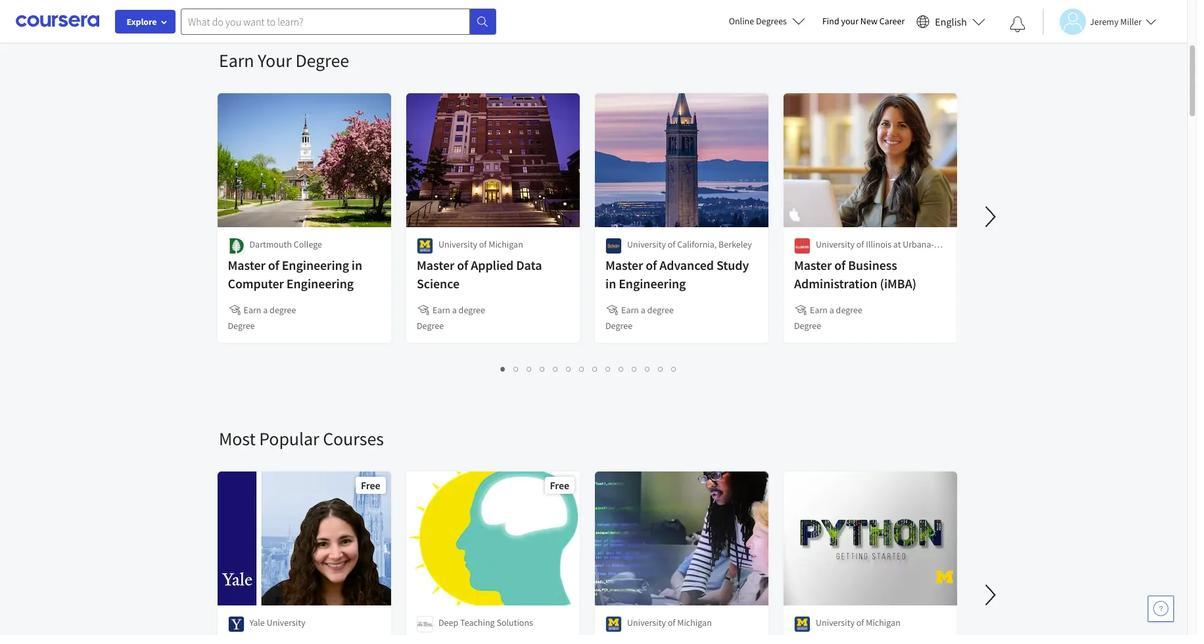 Task type: locate. For each thing, give the bounding box(es) containing it.
yale university image
[[228, 617, 245, 633]]

master of advanced study in engineering
[[605, 257, 749, 292]]

yale
[[250, 617, 265, 629]]

your
[[258, 49, 292, 72]]

advanced
[[659, 257, 714, 273]]

university of illinois at urbana-champaign image
[[794, 238, 811, 254]]

2 university of michigan link from the left
[[782, 471, 958, 636]]

in
[[352, 257, 363, 273], [605, 275, 616, 292]]

2
[[514, 363, 519, 375]]

2 degree from the left
[[459, 304, 485, 316]]

1 vertical spatial in
[[605, 275, 616, 292]]

earn a degree down master of advanced study in engineering
[[621, 304, 674, 316]]

explore
[[127, 16, 157, 28]]

master down university of illinois at urbana-champaign icon
[[794, 257, 832, 273]]

0 vertical spatial list
[[219, 0, 968, 5]]

coursera image
[[16, 11, 99, 32]]

3 a from the left
[[641, 304, 645, 316]]

master
[[228, 257, 266, 273], [417, 257, 454, 273], [605, 257, 643, 273], [794, 257, 832, 273]]

1 a from the left
[[263, 304, 268, 316]]

career
[[879, 15, 905, 27]]

master up science
[[417, 257, 454, 273]]

3 earn a degree from the left
[[621, 304, 674, 316]]

13
[[658, 363, 669, 375]]

jeremy miller button
[[1043, 8, 1156, 35]]

university for bottom university of michigan image
[[627, 617, 666, 629]]

degree down master of engineering in computer engineering
[[270, 304, 296, 316]]

list
[[219, 0, 968, 5], [219, 362, 958, 377]]

0 horizontal spatial university of michigan
[[438, 239, 523, 250]]

master up computer
[[228, 257, 266, 273]]

master for master of engineering in computer engineering
[[228, 257, 266, 273]]

2 horizontal spatial university of michigan
[[816, 617, 900, 629]]

business
[[848, 257, 897, 273]]

of inside master of advanced study in engineering
[[646, 257, 657, 273]]

help center image
[[1153, 601, 1169, 617]]

earn down administration
[[810, 304, 828, 316]]

most
[[219, 427, 256, 451]]

1
[[501, 363, 506, 375]]

1 horizontal spatial university of michigan link
[[782, 471, 958, 636]]

0 horizontal spatial university of michigan image
[[417, 238, 433, 254]]

earn
[[219, 49, 254, 72], [244, 304, 262, 316], [433, 304, 450, 316], [621, 304, 639, 316], [810, 304, 828, 316]]

13 button
[[654, 362, 669, 377]]

next slide image
[[975, 201, 1006, 233]]

degree for (imba)
[[836, 304, 862, 316]]

university inside the university of illinois at urbana- champaign
[[816, 239, 855, 250]]

degree for in
[[647, 304, 674, 316]]

1 horizontal spatial free
[[550, 479, 569, 492]]

university of michigan image
[[794, 617, 811, 633]]

engineering
[[282, 257, 349, 273], [287, 275, 354, 292], [619, 275, 686, 292]]

3 button
[[523, 362, 536, 377]]

1 vertical spatial university of michigan image
[[605, 617, 622, 633]]

free
[[361, 479, 381, 492], [550, 479, 569, 492]]

What do you want to learn? text field
[[181, 8, 470, 35]]

of for administration
[[834, 257, 846, 273]]

1 earn a degree from the left
[[244, 304, 296, 316]]

university of michigan for bottom university of michigan image
[[627, 617, 712, 629]]

a down computer
[[263, 304, 268, 316]]

2 list from the top
[[219, 362, 958, 377]]

None search field
[[181, 8, 496, 35]]

of
[[479, 239, 487, 250], [668, 239, 675, 250], [856, 239, 864, 250], [268, 257, 280, 273], [457, 257, 468, 273], [646, 257, 657, 273], [834, 257, 846, 273], [668, 617, 675, 629], [856, 617, 864, 629]]

0 vertical spatial in
[[352, 257, 363, 273]]

4 earn a degree from the left
[[810, 304, 862, 316]]

engineering for computer
[[287, 275, 354, 292]]

2 master from the left
[[417, 257, 454, 273]]

master down university of california, berkeley image
[[605, 257, 643, 273]]

most popular courses carousel element
[[212, 388, 1197, 636]]

a for in
[[641, 304, 645, 316]]

0 horizontal spatial in
[[352, 257, 363, 273]]

0 horizontal spatial university of michigan link
[[594, 471, 770, 636]]

1 master from the left
[[228, 257, 266, 273]]

0 horizontal spatial free
[[361, 479, 381, 492]]

master inside master of engineering in computer engineering
[[228, 257, 266, 273]]

of inside master of business administration (imba)
[[834, 257, 846, 273]]

10 11 12 13 14
[[619, 363, 682, 375]]

degree down computer
[[228, 320, 255, 332]]

1 horizontal spatial michigan
[[677, 617, 712, 629]]

earn a degree for science
[[433, 304, 485, 316]]

earn down computer
[[244, 304, 262, 316]]

1 free from the left
[[361, 479, 381, 492]]

degree down administration
[[794, 320, 821, 332]]

degree up 10 button
[[605, 320, 632, 332]]

michigan
[[489, 239, 523, 250], [677, 617, 712, 629], [866, 617, 900, 629]]

administration
[[794, 275, 877, 292]]

earn your degree
[[219, 49, 349, 72]]

university of michigan
[[438, 239, 523, 250], [627, 617, 712, 629], [816, 617, 900, 629]]

of for study
[[646, 257, 657, 273]]

master for master of business administration (imba)
[[794, 257, 832, 273]]

a down administration
[[829, 304, 834, 316]]

earn a degree
[[244, 304, 296, 316], [433, 304, 485, 316], [621, 304, 674, 316], [810, 304, 862, 316]]

7 button
[[576, 362, 589, 377]]

solutions
[[497, 617, 533, 629]]

1 horizontal spatial university of michigan image
[[605, 617, 622, 633]]

10 button
[[615, 362, 629, 377]]

8
[[593, 363, 598, 375]]

earn a degree down science
[[433, 304, 485, 316]]

11 button
[[628, 362, 643, 377]]

yale university
[[250, 617, 306, 629]]

master inside master of applied data science
[[417, 257, 454, 273]]

university of michigan link
[[594, 471, 770, 636], [782, 471, 958, 636]]

a down master of advanced study in engineering
[[641, 304, 645, 316]]

new
[[860, 15, 878, 27]]

degree down master of applied data science
[[459, 304, 485, 316]]

5 button
[[549, 362, 562, 377]]

of inside the university of illinois at urbana- champaign
[[856, 239, 864, 250]]

university
[[438, 239, 477, 250], [627, 239, 666, 250], [816, 239, 855, 250], [267, 617, 306, 629], [627, 617, 666, 629], [816, 617, 855, 629]]

2 a from the left
[[452, 304, 457, 316]]

4 degree from the left
[[836, 304, 862, 316]]

4 master from the left
[[794, 257, 832, 273]]

earn for master of applied data science
[[433, 304, 450, 316]]

1 university of michigan link from the left
[[594, 471, 770, 636]]

university of california, berkeley image
[[605, 238, 622, 254]]

master inside master of business administration (imba)
[[794, 257, 832, 273]]

0 horizontal spatial michigan
[[489, 239, 523, 250]]

explore button
[[115, 10, 176, 34]]

4
[[540, 363, 545, 375]]

earn up "11" button
[[621, 304, 639, 316]]

science
[[417, 275, 459, 292]]

master of engineering in computer engineering
[[228, 257, 363, 292]]

3 degree from the left
[[647, 304, 674, 316]]

14 button
[[668, 362, 682, 377]]

miller
[[1120, 15, 1142, 27]]

11
[[632, 363, 643, 375]]

a
[[263, 304, 268, 316], [452, 304, 457, 316], [641, 304, 645, 316], [829, 304, 834, 316]]

4 a from the left
[[829, 304, 834, 316]]

master inside master of advanced study in engineering
[[605, 257, 643, 273]]

degree down administration
[[836, 304, 862, 316]]

4 button
[[536, 362, 549, 377]]

study
[[716, 257, 749, 273]]

2 free from the left
[[550, 479, 569, 492]]

online
[[729, 15, 754, 27]]

0 vertical spatial university of michigan image
[[417, 238, 433, 254]]

michigan inside earn your degree carousel element
[[489, 239, 523, 250]]

free for yale university
[[361, 479, 381, 492]]

online degrees
[[729, 15, 787, 27]]

1 horizontal spatial in
[[605, 275, 616, 292]]

earn down science
[[433, 304, 450, 316]]

1 degree from the left
[[270, 304, 296, 316]]

university of michigan inside earn your degree carousel element
[[438, 239, 523, 250]]

michigan for bottom university of michigan image
[[677, 617, 712, 629]]

degree for master of applied data science
[[417, 320, 444, 332]]

university of california, berkeley
[[627, 239, 752, 250]]

university of michigan image
[[417, 238, 433, 254], [605, 617, 622, 633]]

earn left "your"
[[219, 49, 254, 72]]

degree down science
[[417, 320, 444, 332]]

earn a degree down administration
[[810, 304, 862, 316]]

degree for master of engineering in computer engineering
[[228, 320, 255, 332]]

find your new career
[[822, 15, 905, 27]]

1 horizontal spatial university of michigan
[[627, 617, 712, 629]]

university for university of california, berkeley image
[[627, 239, 666, 250]]

urbana-
[[903, 239, 934, 250]]

1 vertical spatial list
[[219, 362, 958, 377]]

earn a degree down computer
[[244, 304, 296, 316]]

degree
[[270, 304, 296, 316], [459, 304, 485, 316], [647, 304, 674, 316], [836, 304, 862, 316]]

2 horizontal spatial michigan
[[866, 617, 900, 629]]

english button
[[911, 0, 991, 43]]

3
[[527, 363, 532, 375]]

degree
[[295, 49, 349, 72], [228, 320, 255, 332], [417, 320, 444, 332], [605, 320, 632, 332], [794, 320, 821, 332]]

earn a degree for (imba)
[[810, 304, 862, 316]]

master for master of applied data science
[[417, 257, 454, 273]]

engineering inside master of advanced study in engineering
[[619, 275, 686, 292]]

of inside master of applied data science
[[457, 257, 468, 273]]

california,
[[677, 239, 717, 250]]

list containing 1
[[219, 362, 958, 377]]

degree down master of advanced study in engineering
[[647, 304, 674, 316]]

earn for master of engineering in computer engineering
[[244, 304, 262, 316]]

6
[[566, 363, 572, 375]]

degree for master of advanced study in engineering
[[605, 320, 632, 332]]

2 earn a degree from the left
[[433, 304, 485, 316]]

3 master from the left
[[605, 257, 643, 273]]

applied
[[471, 257, 514, 273]]

jeremy miller
[[1090, 15, 1142, 27]]

popular
[[259, 427, 319, 451]]

7
[[579, 363, 585, 375]]

earn a degree for computer
[[244, 304, 296, 316]]

of inside master of engineering in computer engineering
[[268, 257, 280, 273]]

of for in
[[268, 257, 280, 273]]

a down science
[[452, 304, 457, 316]]



Task type: vqa. For each thing, say whether or not it's contained in the screenshot.
LOGO OF CERTIFIED B CORPORATION
no



Task type: describe. For each thing, give the bounding box(es) containing it.
university of michigan for university of michigan icon
[[816, 617, 900, 629]]

earn for master of business administration (imba)
[[810, 304, 828, 316]]

engineering for in
[[619, 275, 686, 292]]

degree for science
[[459, 304, 485, 316]]

degree down what do you want to learn? text field
[[295, 49, 349, 72]]

find
[[822, 15, 839, 27]]

of for at
[[856, 239, 864, 250]]

degrees
[[756, 15, 787, 27]]

list inside earn your degree carousel element
[[219, 362, 958, 377]]

earn your degree carousel element
[[212, 9, 1197, 388]]

free for deep teaching solutions
[[550, 479, 569, 492]]

degree for master of business administration (imba)
[[794, 320, 821, 332]]

2 button
[[510, 362, 523, 377]]

master of applied data science
[[417, 257, 542, 292]]

deep teaching solutions image
[[417, 617, 433, 633]]

9
[[606, 363, 611, 375]]

12 button
[[641, 362, 656, 377]]

university for university of illinois at urbana-champaign icon
[[816, 239, 855, 250]]

dartmouth college
[[250, 239, 322, 250]]

6 button
[[562, 362, 576, 377]]

a for science
[[452, 304, 457, 316]]

english
[[935, 15, 967, 28]]

earn a degree for in
[[621, 304, 674, 316]]

university of illinois at urbana- champaign
[[816, 239, 934, 264]]

most popular courses
[[219, 427, 384, 451]]

earn for master of advanced study in engineering
[[621, 304, 639, 316]]

5
[[553, 363, 558, 375]]

of for data
[[457, 257, 468, 273]]

dartmouth college image
[[228, 238, 245, 254]]

1 list from the top
[[219, 0, 968, 5]]

teaching
[[460, 617, 495, 629]]

degree for computer
[[270, 304, 296, 316]]

14
[[672, 363, 682, 375]]

1 button
[[497, 362, 510, 377]]

university of michigan for top university of michigan image
[[438, 239, 523, 250]]

college
[[294, 239, 322, 250]]

university for top university of michigan image
[[438, 239, 477, 250]]

master of business administration (imba)
[[794, 257, 916, 292]]

champaign
[[816, 252, 860, 264]]

michigan for top university of michigan image
[[489, 239, 523, 250]]

courses
[[323, 427, 384, 451]]

dartmouth
[[250, 239, 292, 250]]

in inside master of advanced study in engineering
[[605, 275, 616, 292]]

of for berkeley
[[668, 239, 675, 250]]

data
[[516, 257, 542, 273]]

berkeley
[[719, 239, 752, 250]]

find your new career link
[[816, 13, 911, 30]]

university for university of michigan icon
[[816, 617, 855, 629]]

master for master of advanced study in engineering
[[605, 257, 643, 273]]

illinois
[[866, 239, 891, 250]]

at
[[893, 239, 901, 250]]

deep teaching solutions
[[438, 617, 533, 629]]

your
[[841, 15, 859, 27]]

deep
[[438, 617, 458, 629]]

michigan for university of michigan icon
[[866, 617, 900, 629]]

8 button
[[589, 362, 602, 377]]

in inside master of engineering in computer engineering
[[352, 257, 363, 273]]

a for computer
[[263, 304, 268, 316]]

online degrees button
[[718, 7, 816, 35]]

12
[[645, 363, 656, 375]]

jeremy
[[1090, 15, 1119, 27]]

(imba)
[[880, 275, 916, 292]]

10
[[619, 363, 629, 375]]

9 button
[[602, 362, 615, 377]]

show notifications image
[[1010, 16, 1025, 32]]

next slide image
[[975, 580, 1006, 611]]

a for (imba)
[[829, 304, 834, 316]]

computer
[[228, 275, 284, 292]]



